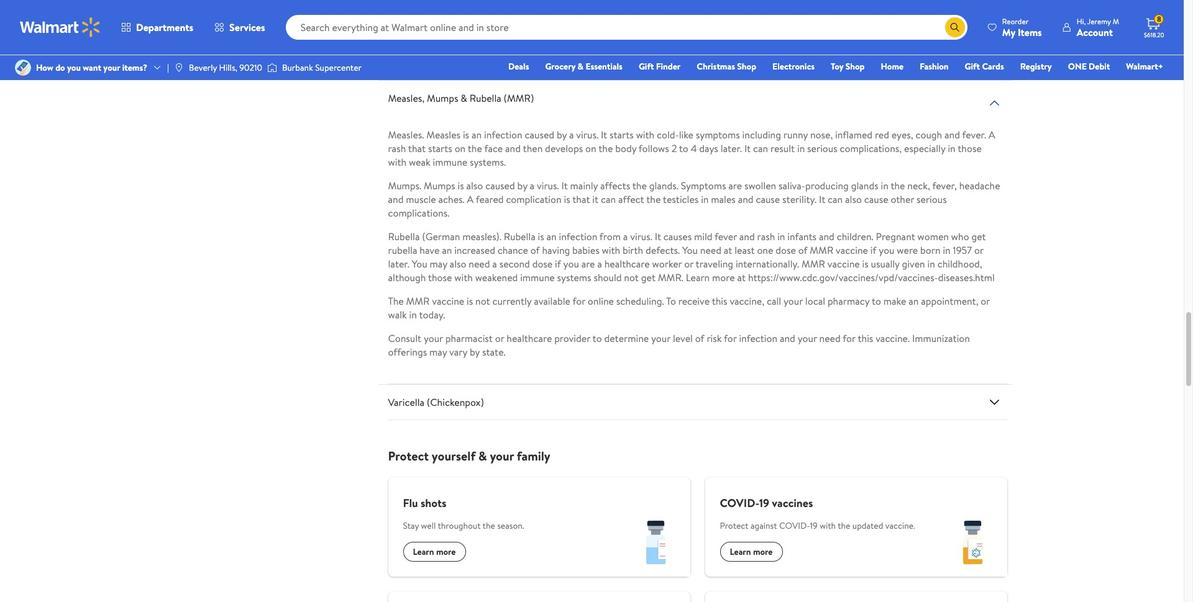 Task type: locate. For each thing, give the bounding box(es) containing it.
starts
[[610, 128, 634, 142], [428, 142, 452, 155]]

1 vertical spatial healthcare
[[605, 257, 650, 271]]

swollen
[[745, 179, 777, 193]]

virus. left mainly
[[537, 179, 559, 193]]

traveling
[[696, 257, 734, 271]]

2 on from the left
[[586, 142, 597, 155]]

burbank supercenter
[[282, 62, 362, 74]]

to inside measles. measles is an infection caused by a virus. it starts with cold-like symptoms including runny nose, inflamed red eyes, cough and fever. a rash that starts on the face and then develops on the body follows 2 to 4 days later. it can result in serious complications, especially in those with weak immune systems.
[[679, 142, 689, 155]]

glands
[[851, 179, 879, 193]]

1 vertical spatial serious
[[917, 193, 947, 206]]

cause left other
[[864, 193, 889, 206]]

gift cards link
[[959, 60, 1010, 73]]

available inside the meningitis vaccine is not currently available for online scheduling. to receive this vaccine, call your local pharmacy to make an appointment, or walk in today.
[[555, 0, 591, 4]]

get
[[972, 230, 986, 244], [641, 271, 656, 285]]

90210
[[240, 62, 262, 74]]

causes
[[664, 230, 692, 244]]

rubella down complications.
[[388, 230, 420, 244]]

or inside the meningitis vaccine is not currently available for online scheduling. to receive this vaccine, call your local pharmacy to make an appointment, or walk in today.
[[388, 4, 397, 17]]

19 down vaccines
[[810, 520, 818, 533]]

measles,
[[388, 91, 425, 105]]

receive
[[700, 0, 731, 4], [679, 295, 710, 308]]

0 vertical spatial &
[[578, 60, 584, 73]]

serious right other
[[917, 193, 947, 206]]

1 the from the top
[[388, 0, 404, 4]]

scheduling. inside the meningitis vaccine is not currently available for online scheduling. to receive this vaccine, call your local pharmacy to make an appointment, or walk in today.
[[637, 0, 685, 4]]

also up children.
[[845, 193, 862, 206]]

today. inside the mmr vaccine is not currently available for online scheduling. to receive this vaccine, call your local pharmacy to make an appointment, or walk in today.
[[419, 308, 445, 322]]

mmr down infants
[[802, 257, 825, 271]]

2 may from the top
[[430, 257, 447, 271]]

shop right christmas in the top right of the page
[[737, 60, 757, 73]]

caused inside mumps. mumps is also caused by a virus. it mainly affects the glands. symptoms are swollen saliva-producing glands in the neck, fever, headache and muscle aches. a feared complication is that it can affect the testicles in males and cause sterility. it can also cause other serious complications.
[[486, 179, 515, 193]]

may up varicella (chickenpox)
[[430, 346, 447, 359]]

0 horizontal spatial are
[[582, 257, 595, 271]]

2 immunization from the top
[[913, 332, 970, 346]]

shots
[[421, 496, 447, 512]]

1 horizontal spatial can
[[753, 142, 768, 155]]

mmr inside the mmr vaccine is not currently available for online scheduling. to receive this vaccine, call your local pharmacy to make an appointment, or walk in today.
[[406, 295, 430, 308]]

0 horizontal spatial at
[[724, 244, 732, 257]]

those up headache
[[958, 142, 982, 155]]

1 horizontal spatial &
[[479, 448, 487, 465]]

serious inside measles. measles is an infection caused by a virus. it starts with cold-like symptoms including runny nose, inflamed red eyes, cough and fever. a rash that starts on the face and then develops on the body follows 2 to 4 days later. it can result in serious complications, especially in those with weak immune systems.
[[808, 142, 838, 155]]

2 determine from the top
[[604, 332, 649, 346]]

dose right second
[[532, 257, 553, 271]]

online inside the meningitis vaccine is not currently available for online scheduling. to receive this vaccine, call your local pharmacy to make an appointment, or walk in today.
[[609, 0, 635, 4]]

& for (mmr)
[[461, 91, 467, 105]]

2 cause from the left
[[864, 193, 889, 206]]

1 horizontal spatial dose
[[776, 244, 796, 257]]

to inside the mmr vaccine is not currently available for online scheduling. to receive this vaccine, call your local pharmacy to make an appointment, or walk in today.
[[666, 295, 676, 308]]

cause left sterility.
[[756, 193, 780, 206]]

vaccine, inside the mmr vaccine is not currently available for online scheduling. to receive this vaccine, call your local pharmacy to make an appointment, or walk in today.
[[730, 295, 765, 308]]

in inside the meningitis vaccine is not currently available for online scheduling. to receive this vaccine, call your local pharmacy to make an appointment, or walk in today.
[[421, 4, 429, 17]]

weakened
[[475, 271, 518, 285]]

1 gift from the left
[[639, 60, 654, 73]]

1 consult from the top
[[388, 27, 421, 41]]

also right have
[[450, 257, 466, 271]]

shop for toy shop
[[846, 60, 865, 73]]

gift
[[639, 60, 654, 73], [965, 60, 980, 73]]

are inside mumps. mumps is also caused by a virus. it mainly affects the glands. symptoms are swollen saliva-producing glands in the neck, fever, headache and muscle aches. a feared complication is that it can affect the testicles in males and cause sterility. it can also cause other serious complications.
[[729, 179, 742, 193]]

local for the mmr vaccine is not currently available for online scheduling. to receive this vaccine, call your local pharmacy to make an appointment, or walk in today.
[[805, 295, 826, 308]]

it left body
[[601, 128, 607, 142]]

may
[[430, 41, 447, 55], [430, 257, 447, 271], [430, 346, 447, 359]]

19
[[759, 496, 770, 512], [810, 520, 818, 533]]

0 vertical spatial consult
[[388, 27, 421, 41]]

appointment, up the search icon
[[942, 0, 1000, 4]]

symptoms
[[696, 128, 740, 142]]

1 horizontal spatial if
[[871, 244, 877, 257]]

available for mmr
[[534, 295, 571, 308]]

search icon image
[[950, 22, 960, 32]]

0 vertical spatial a
[[989, 128, 996, 142]]

against
[[751, 520, 777, 533]]

 image
[[15, 60, 31, 76], [267, 62, 277, 74], [174, 63, 184, 73]]

1 vertical spatial vaccine,
[[730, 295, 765, 308]]

a inside measles. measles is an infection caused by a virus. it starts with cold-like symptoms including runny nose, inflamed red eyes, cough and fever. a rash that starts on the face and then develops on the body follows 2 to 4 days later. it can result in serious complications, especially in those with weak immune systems.
[[989, 128, 996, 142]]

1 vertical spatial at
[[737, 271, 746, 285]]

0 vertical spatial may
[[430, 41, 447, 55]]

receive inside the meningitis vaccine is not currently available for online scheduling. to receive this vaccine, call your local pharmacy to make an appointment, or walk in today.
[[700, 0, 731, 4]]

1 vertical spatial mumps
[[424, 179, 455, 193]]

the left the "meningitis"
[[388, 0, 404, 4]]

were
[[897, 244, 918, 257]]

walk
[[400, 4, 419, 17], [388, 308, 407, 322]]

1 horizontal spatial more
[[712, 271, 735, 285]]

immune inside rubella (german measles). rubella is an infection from a virus. it causes mild fever and rash in infants and children. pregnant women who get rubella have an increased chance of having babies with birth defects. you need at least one dose of mmr vaccine if you were born in 1957 or later. you may also need a second dose if you are a healthcare worker or traveling internationally. mmr vaccine is usually given in childhood, although those with weakened immune systems should not get mmr. learn more at https://www.cdc.gov/vaccines/vpd/vaccines-diseases.html
[[520, 271, 555, 285]]

1 horizontal spatial at
[[737, 271, 746, 285]]

not inside the mmr vaccine is not currently available for online scheduling. to receive this vaccine, call your local pharmacy to make an appointment, or walk in today.
[[476, 295, 490, 308]]

vaccine, for the mmr vaccine is not currently available for online scheduling. to receive this vaccine, call your local pharmacy to make an appointment, or walk in today.
[[730, 295, 765, 308]]

immune down having
[[520, 271, 555, 285]]

vaccine, inside the meningitis vaccine is not currently available for online scheduling. to receive this vaccine, call your local pharmacy to make an appointment, or walk in today.
[[751, 0, 786, 4]]

measles
[[427, 128, 461, 142]]

you right do
[[67, 62, 81, 74]]

call
[[788, 0, 802, 4], [767, 295, 781, 308]]

0 horizontal spatial shop
[[737, 60, 757, 73]]

protect for protect against covid-19 with the updated vaccine.
[[720, 520, 749, 533]]

appointment, down diseases.html
[[921, 295, 979, 308]]

0 vertical spatial online
[[609, 0, 635, 4]]

learn down well
[[413, 546, 434, 559]]

for up walmart site-wide search field
[[594, 0, 606, 4]]

or up deals link
[[495, 27, 504, 41]]

1 horizontal spatial learn more button
[[720, 543, 783, 563]]

the left neck,
[[891, 179, 905, 193]]

or right worker
[[685, 257, 694, 271]]

those down have
[[428, 271, 452, 285]]

2 gift from the left
[[965, 60, 980, 73]]

2 vary from the top
[[449, 346, 468, 359]]

&
[[578, 60, 584, 73], [461, 91, 467, 105], [479, 448, 487, 465]]

this inside the mmr vaccine is not currently available for online scheduling. to receive this vaccine, call your local pharmacy to make an appointment, or walk in today.
[[712, 295, 728, 308]]

more down least
[[712, 271, 735, 285]]

also inside rubella (german measles). rubella is an infection from a virus. it causes mild fever and rash in infants and children. pregnant women who get rubella have an increased chance of having babies with birth defects. you need at least one dose of mmr vaccine if you were born in 1957 or later. you may also need a second dose if you are a healthcare worker or traveling internationally. mmr vaccine is usually given in childhood, although those with weakened immune systems should not get mmr. learn more at https://www.cdc.gov/vaccines/vpd/vaccines-diseases.html
[[450, 257, 466, 271]]

make inside the mmr vaccine is not currently available for online scheduling. to receive this vaccine, call your local pharmacy to make an appointment, or walk in today.
[[884, 295, 906, 308]]

0 horizontal spatial you
[[412, 257, 427, 271]]

1 horizontal spatial learn more
[[730, 546, 773, 559]]

 image for how
[[15, 60, 31, 76]]

yourself
[[432, 448, 476, 465]]

1 shop from the left
[[737, 60, 757, 73]]

feared
[[476, 193, 504, 206]]

19 up against
[[759, 496, 770, 512]]

one debit
[[1068, 60, 1110, 73]]

season.
[[497, 520, 524, 533]]

learn more button down against
[[720, 543, 783, 563]]

vaccine.
[[876, 27, 910, 41], [876, 332, 910, 346], [886, 520, 916, 533]]

virus. right the from at the right of the page
[[630, 230, 653, 244]]

pharmacy for the mmr vaccine is not currently available for online scheduling. to receive this vaccine, call your local pharmacy to make an appointment, or walk in today.
[[828, 295, 870, 308]]

mmr up https://www.cdc.gov/vaccines/vpd/vaccines- at the top of the page
[[810, 244, 834, 257]]

to for mmr
[[666, 295, 676, 308]]

& for family
[[479, 448, 487, 465]]

today. inside the meningitis vaccine is not currently available for online scheduling. to receive this vaccine, call your local pharmacy to make an appointment, or walk in today.
[[431, 4, 457, 17]]

call for the meningitis vaccine is not currently available for online scheduling. to receive this vaccine, call your local pharmacy to make an appointment, or walk in today.
[[788, 0, 802, 4]]

get left mmr.
[[641, 271, 656, 285]]

1 horizontal spatial call
[[788, 0, 802, 4]]

1 vertical spatial receive
[[679, 295, 710, 308]]

fever,
[[933, 179, 957, 193]]

2 horizontal spatial virus.
[[630, 230, 653, 244]]

that left measles
[[408, 142, 426, 155]]

vaccine inside the mmr vaccine is not currently available for online scheduling. to receive this vaccine, call your local pharmacy to make an appointment, or walk in today.
[[432, 295, 464, 308]]

0 vertical spatial rash
[[388, 142, 406, 155]]

2 horizontal spatial you
[[879, 244, 895, 257]]

appointment, inside the meningitis vaccine is not currently available for online scheduling. to receive this vaccine, call your local pharmacy to make an appointment, or walk in today.
[[942, 0, 1000, 4]]

2 learn more button from the left
[[720, 543, 783, 563]]

0 vertical spatial healthcare
[[507, 27, 552, 41]]

 image for beverly
[[174, 63, 184, 73]]

cause
[[756, 193, 780, 206], [864, 193, 889, 206]]

1 learn more button from the left
[[403, 543, 466, 563]]

vaccine up https://www.cdc.gov/vaccines/vpd/vaccines- at the top of the page
[[836, 244, 868, 257]]

pharmacy inside the meningitis vaccine is not currently available for online scheduling. to receive this vaccine, call your local pharmacy to make an appointment, or walk in today.
[[849, 0, 891, 4]]

learn more down well
[[413, 546, 456, 559]]

to
[[687, 0, 697, 4], [666, 295, 676, 308]]

1 vertical spatial the
[[388, 295, 404, 308]]

may down the "meningitis"
[[430, 41, 447, 55]]

1 vertical spatial caused
[[486, 179, 515, 193]]

can left 'result'
[[753, 142, 768, 155]]

online down should
[[588, 295, 614, 308]]

0 horizontal spatial covid-
[[720, 496, 759, 512]]

appointment, inside the mmr vaccine is not currently available for online scheduling. to receive this vaccine, call your local pharmacy to make an appointment, or walk in today.
[[921, 295, 979, 308]]

this
[[733, 0, 749, 4], [858, 27, 874, 41], [712, 295, 728, 308], [858, 332, 874, 346]]

more for flu shots
[[436, 546, 456, 559]]

with
[[636, 128, 655, 142], [388, 155, 407, 169], [602, 244, 620, 257], [455, 271, 473, 285], [820, 520, 836, 533]]

2 horizontal spatial not
[[624, 271, 639, 285]]

1 horizontal spatial protect
[[720, 520, 749, 533]]

 image for burbank
[[267, 62, 277, 74]]

1 vertical spatial provider
[[555, 332, 591, 346]]

for inside the meningitis vaccine is not currently available for online scheduling. to receive this vaccine, call your local pharmacy to make an appointment, or walk in today.
[[594, 0, 606, 4]]

2 learn more from the left
[[730, 546, 773, 559]]

protect left yourself
[[388, 448, 429, 465]]

those inside measles. measles is an infection caused by a virus. it starts with cold-like symptoms including runny nose, inflamed red eyes, cough and fever. a rash that starts on the face and then develops on the body follows 2 to 4 days later. it can result in serious complications, especially in those with weak immune systems.
[[958, 142, 982, 155]]

0 vertical spatial immune
[[433, 155, 468, 169]]

& right grocery
[[578, 60, 584, 73]]

rubella left the (mmr)
[[470, 91, 501, 105]]

make
[[905, 0, 927, 4], [884, 295, 906, 308]]

not for mmr
[[476, 295, 490, 308]]

local inside the mmr vaccine is not currently available for online scheduling. to receive this vaccine, call your local pharmacy to make an appointment, or walk in today.
[[805, 295, 826, 308]]

virus.
[[576, 128, 599, 142], [537, 179, 559, 193], [630, 230, 653, 244]]

complications,
[[840, 142, 902, 155]]

1 vertical spatial not
[[624, 271, 639, 285]]

1 offerings from the top
[[388, 41, 427, 55]]

mumps inside mumps. mumps is also caused by a virus. it mainly affects the glands. symptoms are swollen saliva-producing glands in the neck, fever, headache and muscle aches. a feared complication is that it can affect the testicles in males and cause sterility. it can also cause other serious complications.
[[424, 179, 455, 193]]

1 cause from the left
[[756, 193, 780, 206]]

it
[[601, 128, 607, 142], [745, 142, 751, 155], [562, 179, 568, 193], [819, 193, 826, 206], [655, 230, 661, 244]]

varicella (chickenpox) image
[[987, 395, 1002, 410]]

infection inside measles. measles is an infection caused by a virus. it starts with cold-like symptoms including runny nose, inflamed red eyes, cough and fever. a rash that starts on the face and then develops on the body follows 2 to 4 days later. it can result in serious complications, especially in those with weak immune systems.
[[484, 128, 523, 142]]

1 vertical spatial state.
[[482, 346, 506, 359]]

2 the from the top
[[388, 295, 404, 308]]

1 horizontal spatial covid-
[[779, 520, 810, 533]]

vaccine down have
[[432, 295, 464, 308]]

learn right mmr.
[[686, 271, 710, 285]]

later. inside measles. measles is an infection caused by a virus. it starts with cold-like symptoms including runny nose, inflamed red eyes, cough and fever. a rash that starts on the face and then develops on the body follows 2 to 4 days later. it can result in serious complications, especially in those with weak immune systems.
[[721, 142, 742, 155]]

1 vertical spatial 19
[[810, 520, 818, 533]]

consult your pharmacist or healthcare provider to determine your level of risk for infection and your need for this vaccine. immunization offerings may vary by state.
[[388, 27, 970, 55], [388, 332, 970, 359]]

1 horizontal spatial that
[[573, 193, 590, 206]]

neck,
[[908, 179, 930, 193]]

rubella up second
[[504, 230, 536, 244]]

1 vertical spatial may
[[430, 257, 447, 271]]

pharmacy inside the mmr vaccine is not currently available for online scheduling. to receive this vaccine, call your local pharmacy to make an appointment, or walk in today.
[[828, 295, 870, 308]]

your inside the mmr vaccine is not currently available for online scheduling. to receive this vaccine, call your local pharmacy to make an appointment, or walk in today.
[[784, 295, 803, 308]]

local for the meningitis vaccine is not currently available for online scheduling. to receive this vaccine, call your local pharmacy to make an appointment, or walk in today.
[[826, 0, 846, 4]]

1 vertical spatial currently
[[493, 295, 532, 308]]

aches.
[[439, 193, 465, 206]]

1 horizontal spatial rubella
[[470, 91, 501, 105]]

are
[[729, 179, 742, 193], [582, 257, 595, 271]]

vary up (chickenpox)
[[449, 346, 468, 359]]

shop for christmas shop
[[737, 60, 757, 73]]

0 horizontal spatial not
[[476, 295, 490, 308]]

consult down 'although'
[[388, 332, 421, 346]]

2 provider from the top
[[555, 332, 591, 346]]

caused down the (mmr)
[[525, 128, 555, 142]]

0 horizontal spatial that
[[408, 142, 426, 155]]

a right aches.
[[467, 193, 474, 206]]

an inside measles. measles is an infection caused by a virus. it starts with cold-like symptoms including runny nose, inflamed red eyes, cough and fever. a rash that starts on the face and then develops on the body follows 2 to 4 days later. it can result in serious complications, especially in those with weak immune systems.
[[472, 128, 482, 142]]

 image right |
[[174, 63, 184, 73]]

chance
[[498, 244, 528, 257]]

cough
[[916, 128, 942, 142]]

for up the toy shop
[[843, 27, 856, 41]]

currently inside the mmr vaccine is not currently available for online scheduling. to receive this vaccine, call your local pharmacy to make an appointment, or walk in today.
[[493, 295, 532, 308]]

protect for protect yourself & your family
[[388, 448, 429, 465]]

1 vertical spatial online
[[588, 295, 614, 308]]

caused inside measles. measles is an infection caused by a virus. it starts with cold-like symptoms including runny nose, inflamed red eyes, cough and fever. a rash that starts on the face and then develops on the body follows 2 to 4 days later. it can result in serious complications, especially in those with weak immune systems.
[[525, 128, 555, 142]]

for down systems
[[573, 295, 586, 308]]

those
[[958, 142, 982, 155], [428, 271, 452, 285]]

need
[[820, 27, 841, 41], [700, 244, 722, 257], [469, 257, 490, 271], [820, 332, 841, 346]]

0 horizontal spatial more
[[436, 546, 456, 559]]

currently inside the meningitis vaccine is not currently available for online scheduling. to receive this vaccine, call your local pharmacy to make an appointment, or walk in today.
[[513, 0, 553, 4]]

or down weakened
[[495, 332, 504, 346]]

0 vertical spatial that
[[408, 142, 426, 155]]

or
[[388, 4, 397, 17], [495, 27, 504, 41], [975, 244, 984, 257], [685, 257, 694, 271], [981, 295, 990, 308], [495, 332, 504, 346]]

consult your pharmacist or healthcare provider to determine your level of risk for infection and your need for this vaccine. immunization offerings may vary by state. up finder
[[388, 27, 970, 55]]

1 vertical spatial vary
[[449, 346, 468, 359]]

vaccine right the "meningitis"
[[453, 0, 485, 4]]

2 horizontal spatial &
[[578, 60, 584, 73]]

walk inside the meningitis vaccine is not currently available for online scheduling. to receive this vaccine, call your local pharmacy to make an appointment, or walk in today.
[[400, 4, 419, 17]]

0 horizontal spatial  image
[[15, 60, 31, 76]]

headache
[[960, 179, 1000, 193]]

caused
[[525, 128, 555, 142], [486, 179, 515, 193]]

0 horizontal spatial learn
[[413, 546, 434, 559]]

how
[[36, 62, 53, 74]]

provider down systems
[[555, 332, 591, 346]]

mumps right measles,
[[427, 91, 458, 105]]

that inside mumps. mumps is also caused by a virus. it mainly affects the glands. symptoms are swollen saliva-producing glands in the neck, fever, headache and muscle aches. a feared complication is that it can affect the testicles in males and cause sterility. it can also cause other serious complications.
[[573, 193, 590, 206]]

later. left have
[[388, 257, 410, 271]]

more down against
[[753, 546, 773, 559]]

1 vertical spatial available
[[534, 295, 571, 308]]

are left swollen
[[729, 179, 742, 193]]

online inside the mmr vaccine is not currently available for online scheduling. to receive this vaccine, call your local pharmacy to make an appointment, or walk in today.
[[588, 295, 614, 308]]

account
[[1077, 25, 1113, 39]]

gift cards
[[965, 60, 1004, 73]]

available inside the mmr vaccine is not currently available for online scheduling. to receive this vaccine, call your local pharmacy to make an appointment, or walk in today.
[[534, 295, 571, 308]]

one
[[757, 244, 773, 257]]

more for covid-19 vaccines
[[753, 546, 773, 559]]

1 horizontal spatial local
[[826, 0, 846, 4]]

christmas shop
[[697, 60, 757, 73]]

flu shots. stay well throughout the season. learn more. image
[[622, 509, 690, 578]]

0 horizontal spatial a
[[467, 193, 474, 206]]

on right develops on the left of the page
[[586, 142, 597, 155]]

that left it
[[573, 193, 590, 206]]

gift inside "link"
[[639, 60, 654, 73]]

consult
[[388, 27, 421, 41], [388, 332, 421, 346]]

2 vertical spatial not
[[476, 295, 490, 308]]

result
[[771, 142, 795, 155]]

rubella for (german
[[504, 230, 536, 244]]

 image right the 90210
[[267, 62, 277, 74]]

1 learn more from the left
[[413, 546, 456, 559]]

rash
[[388, 142, 406, 155], [757, 230, 775, 244]]

1 horizontal spatial are
[[729, 179, 742, 193]]

1 horizontal spatial serious
[[917, 193, 947, 206]]

mumps for &
[[427, 91, 458, 105]]

1 horizontal spatial  image
[[174, 63, 184, 73]]

or inside the mmr vaccine is not currently available for online scheduling. to receive this vaccine, call your local pharmacy to make an appointment, or walk in today.
[[981, 295, 990, 308]]

vaccine,
[[751, 0, 786, 4], [730, 295, 765, 308]]

1 horizontal spatial cause
[[864, 193, 889, 206]]

covid-nineteen vaccines. our pharmacies offer both pfizer & moderna. learn more. image
[[939, 509, 1007, 578]]

1 vertical spatial pharmacy
[[828, 295, 870, 308]]

1 vertical spatial immunization
[[913, 332, 970, 346]]

shop inside the christmas shop link
[[737, 60, 757, 73]]

|
[[167, 62, 169, 74]]

https://www.cdc.gov/vaccines/vpd/vaccines-
[[748, 271, 938, 285]]

sterility.
[[783, 193, 817, 206]]

childhood,
[[938, 257, 983, 271]]

0 vertical spatial state.
[[482, 41, 506, 55]]

1 level from the top
[[673, 27, 693, 41]]

1 horizontal spatial a
[[989, 128, 996, 142]]

grocery
[[545, 60, 576, 73]]

1 on from the left
[[455, 142, 466, 155]]

by right the feared on the left of page
[[518, 179, 528, 193]]

1 horizontal spatial later.
[[721, 142, 742, 155]]

babies
[[573, 244, 600, 257]]

to inside the meningitis vaccine is not currently available for online scheduling. to receive this vaccine, call your local pharmacy to make an appointment, or walk in today.
[[687, 0, 697, 4]]

gift finder link
[[633, 60, 686, 73]]

is inside measles. measles is an infection caused by a virus. it starts with cold-like symptoms including runny nose, inflamed red eyes, cough and fever. a rash that starts on the face and then develops on the body follows 2 to 4 days later. it can result in serious complications, especially in those with weak immune systems.
[[463, 128, 469, 142]]

1 vertical spatial virus.
[[537, 179, 559, 193]]

0 vertical spatial today.
[[431, 4, 457, 17]]

2 pharmacist from the top
[[446, 332, 493, 346]]

0 vertical spatial vaccine,
[[751, 0, 786, 4]]

1 vertical spatial level
[[673, 332, 693, 346]]

2 horizontal spatial  image
[[267, 62, 277, 74]]

at left least
[[724, 244, 732, 257]]

risk up christmas in the top right of the page
[[707, 27, 722, 41]]

may inside rubella (german measles). rubella is an infection from a virus. it causes mild fever and rash in infants and children. pregnant women who get rubella have an increased chance of having babies with birth defects. you need at least one dose of mmr vaccine if you were born in 1957 or later. you may also need a second dose if you are a healthcare worker or traveling internationally. mmr vaccine is usually given in childhood, although those with weakened immune systems should not get mmr. learn more at https://www.cdc.gov/vaccines/vpd/vaccines-diseases.html
[[430, 257, 447, 271]]

1 vertical spatial are
[[582, 257, 595, 271]]

scheduling. inside the mmr vaccine is not currently available for online scheduling. to receive this vaccine, call your local pharmacy to make an appointment, or walk in today.
[[616, 295, 664, 308]]

can right it
[[601, 193, 616, 206]]

the left glands.
[[633, 179, 647, 193]]

mumps for is
[[424, 179, 455, 193]]

available down systems
[[534, 295, 571, 308]]

gift for gift finder
[[639, 60, 654, 73]]

1 determine from the top
[[604, 27, 649, 41]]

flu shots
[[403, 496, 447, 512]]

should
[[594, 271, 622, 285]]

follows
[[639, 142, 669, 155]]

call inside the mmr vaccine is not currently available for online scheduling. to receive this vaccine, call your local pharmacy to make an appointment, or walk in today.
[[767, 295, 781, 308]]

not for meningitis
[[496, 0, 511, 4]]

immune down measles
[[433, 155, 468, 169]]

a down then
[[530, 179, 535, 193]]

0 horizontal spatial 19
[[759, 496, 770, 512]]

a inside measles. measles is an infection caused by a virus. it starts with cold-like symptoms including runny nose, inflamed red eyes, cough and fever. a rash that starts on the face and then develops on the body follows 2 to 4 days later. it can result in serious complications, especially in those with weak immune systems.
[[569, 128, 574, 142]]

0 vertical spatial not
[[496, 0, 511, 4]]

0 horizontal spatial protect
[[388, 448, 429, 465]]

by inside measles. measles is an infection caused by a virus. it starts with cold-like symptoms including runny nose, inflamed red eyes, cough and fever. a rash that starts on the face and then develops on the body follows 2 to 4 days later. it can result in serious complications, especially in those with weak immune systems.
[[557, 128, 567, 142]]

healthcare
[[507, 27, 552, 41], [605, 257, 650, 271], [507, 332, 552, 346]]

it left causes
[[655, 230, 661, 244]]

1 vertical spatial local
[[805, 295, 826, 308]]

virus. inside rubella (german measles). rubella is an infection from a virus. it causes mild fever and rash in infants and children. pregnant women who get rubella have an increased chance of having babies with birth defects. you need at least one dose of mmr vaccine if you were born in 1957 or later. you may also need a second dose if you are a healthcare worker or traveling internationally. mmr vaccine is usually given in childhood, although those with weakened immune systems should not get mmr. learn more at https://www.cdc.gov/vaccines/vpd/vaccines-diseases.html
[[630, 230, 653, 244]]

rash left weak
[[388, 142, 406, 155]]

0 vertical spatial those
[[958, 142, 982, 155]]

serious inside mumps. mumps is also caused by a virus. it mainly affects the glands. symptoms are swollen saliva-producing glands in the neck, fever, headache and muscle aches. a feared complication is that it can affect the testicles in males and cause sterility. it can also cause other serious complications.
[[917, 193, 947, 206]]

shop inside toy shop link
[[846, 60, 865, 73]]

walk for mmr
[[388, 308, 407, 322]]

1 vertical spatial scheduling.
[[616, 295, 664, 308]]

walk inside the mmr vaccine is not currently available for online scheduling. to receive this vaccine, call your local pharmacy to make an appointment, or walk in today.
[[388, 308, 407, 322]]

mumps.
[[388, 179, 422, 193]]

receive inside the mmr vaccine is not currently available for online scheduling. to receive this vaccine, call your local pharmacy to make an appointment, or walk in today.
[[679, 295, 710, 308]]

not inside the meningitis vaccine is not currently available for online scheduling. to receive this vaccine, call your local pharmacy to make an appointment, or walk in today.
[[496, 0, 511, 4]]

more down throughout
[[436, 546, 456, 559]]

0 vertical spatial protect
[[388, 448, 429, 465]]

 image left how
[[15, 60, 31, 76]]

learn more
[[413, 546, 456, 559], [730, 546, 773, 559]]

mumps down weak
[[424, 179, 455, 193]]

0 horizontal spatial later.
[[388, 257, 410, 271]]

pharmacist
[[446, 27, 493, 41], [446, 332, 493, 346]]

can
[[753, 142, 768, 155], [601, 193, 616, 206], [828, 193, 843, 206]]

second
[[500, 257, 530, 271]]

a right then
[[569, 128, 574, 142]]

level down the mmr vaccine is not currently available for online scheduling. to receive this vaccine, call your local pharmacy to make an appointment, or walk in today.
[[673, 332, 693, 346]]

1 immunization from the top
[[913, 27, 970, 41]]

1 vertical spatial offerings
[[388, 346, 427, 359]]

vary up measles, mumps & rubella (mmr)
[[449, 41, 468, 55]]

if left were
[[871, 244, 877, 257]]

more inside rubella (german measles). rubella is an infection from a virus. it causes mild fever and rash in infants and children. pregnant women who get rubella have an increased chance of having babies with birth defects. you need at least one dose of mmr vaccine if you were born in 1957 or later. you may also need a second dose if you are a healthcare worker or traveling internationally. mmr vaccine is usually given in childhood, although those with weakened immune systems should not get mmr. learn more at https://www.cdc.gov/vaccines/vpd/vaccines-diseases.html
[[712, 271, 735, 285]]

you right worker
[[682, 244, 698, 257]]

the for the mmr vaccine is not currently available for online scheduling. to receive this vaccine, call your local pharmacy to make an appointment, or walk in today.
[[388, 295, 404, 308]]

measles, mumps & rubella (mmr) image
[[987, 96, 1002, 111]]

rash right least
[[757, 230, 775, 244]]

the inside the mmr vaccine is not currently available for online scheduling. to receive this vaccine, call your local pharmacy to make an appointment, or walk in today.
[[388, 295, 404, 308]]

for down https://www.cdc.gov/vaccines/vpd/vaccines- at the top of the page
[[843, 332, 856, 346]]

can left glands
[[828, 193, 843, 206]]

gift left cards
[[965, 60, 980, 73]]

0 vertical spatial consult your pharmacist or healthcare provider to determine your level of risk for infection and your need for this vaccine. immunization offerings may vary by state.
[[388, 27, 970, 55]]

0 horizontal spatial serious
[[808, 142, 838, 155]]

0 horizontal spatial learn more
[[413, 546, 456, 559]]

with left birth
[[602, 244, 620, 257]]

infection
[[739, 27, 778, 41], [484, 128, 523, 142], [559, 230, 598, 244], [739, 332, 778, 346]]

offerings
[[388, 41, 427, 55], [388, 346, 427, 359]]

jeremy
[[1088, 16, 1111, 26]]

currently for meningitis
[[513, 0, 553, 4]]

1 vertical spatial make
[[884, 295, 906, 308]]

scheduling. down mmr.
[[616, 295, 664, 308]]

virus. inside measles. measles is an infection caused by a virus. it starts with cold-like symptoms including runny nose, inflamed red eyes, cough and fever. a rash that starts on the face and then develops on the body follows 2 to 4 days later. it can result in serious complications, especially in those with weak immune systems.
[[576, 128, 599, 142]]

for
[[594, 0, 606, 4], [724, 27, 737, 41], [843, 27, 856, 41], [573, 295, 586, 308], [724, 332, 737, 346], [843, 332, 856, 346]]

1 vertical spatial appointment,
[[921, 295, 979, 308]]

you left were
[[879, 244, 895, 257]]

call inside the meningitis vaccine is not currently available for online scheduling. to receive this vaccine, call your local pharmacy to make an appointment, or walk in today.
[[788, 0, 802, 4]]

1 vertical spatial today.
[[419, 308, 445, 322]]

if
[[871, 244, 877, 257], [555, 257, 561, 271]]

1 vertical spatial those
[[428, 271, 452, 285]]

it right symptoms
[[745, 142, 751, 155]]

1 horizontal spatial rash
[[757, 230, 775, 244]]

local inside the meningitis vaccine is not currently available for online scheduling. to receive this vaccine, call your local pharmacy to make an appointment, or walk in today.
[[826, 0, 846, 4]]

2 level from the top
[[673, 332, 693, 346]]

deals
[[508, 60, 529, 73]]

caused down systems.
[[486, 179, 515, 193]]

make inside the meningitis vaccine is not currently available for online scheduling. to receive this vaccine, call your local pharmacy to make an appointment, or walk in today.
[[905, 0, 927, 4]]

and
[[780, 27, 796, 41], [945, 128, 960, 142], [505, 142, 521, 155], [388, 193, 404, 206], [738, 193, 754, 206], [740, 230, 755, 244], [819, 230, 835, 244], [780, 332, 796, 346]]

later. right days
[[721, 142, 742, 155]]

0 vertical spatial are
[[729, 179, 742, 193]]

2 shop from the left
[[846, 60, 865, 73]]

receive for meningitis
[[700, 0, 731, 4]]

the right affect
[[647, 193, 661, 206]]

the inside the meningitis vaccine is not currently available for online scheduling. to receive this vaccine, call your local pharmacy to make an appointment, or walk in today.
[[388, 0, 404, 4]]

your inside the meningitis vaccine is not currently available for online scheduling. to receive this vaccine, call your local pharmacy to make an appointment, or walk in today.
[[805, 0, 824, 4]]

0 vertical spatial walk
[[400, 4, 419, 17]]

local
[[826, 0, 846, 4], [805, 295, 826, 308]]

1 horizontal spatial virus.
[[576, 128, 599, 142]]

diseases.html
[[938, 271, 995, 285]]

by inside mumps. mumps is also caused by a virus. it mainly affects the glands. symptoms are swollen saliva-producing glands in the neck, fever, headache and muscle aches. a feared complication is that it can affect the testicles in males and cause sterility. it can also cause other serious complications.
[[518, 179, 528, 193]]

by
[[470, 41, 480, 55], [557, 128, 567, 142], [518, 179, 528, 193], [470, 346, 480, 359]]

serious up the producing
[[808, 142, 838, 155]]

is
[[488, 0, 494, 4], [463, 128, 469, 142], [458, 179, 464, 193], [564, 193, 570, 206], [538, 230, 544, 244], [862, 257, 869, 271], [467, 295, 473, 308]]

of
[[695, 27, 705, 41], [531, 244, 540, 257], [799, 244, 808, 257], [695, 332, 705, 346]]



Task type: vqa. For each thing, say whether or not it's contained in the screenshot.
third the Lunchables from the right
no



Task type: describe. For each thing, give the bounding box(es) containing it.
least
[[735, 244, 755, 257]]

by up (chickenpox)
[[470, 346, 480, 359]]

born
[[921, 244, 941, 257]]

a inside mumps. mumps is also caused by a virus. it mainly affects the glands. symptoms are swollen saliva-producing glands in the neck, fever, headache and muscle aches. a feared complication is that it can affect the testicles in males and cause sterility. it can also cause other serious complications.
[[467, 193, 474, 206]]

0 horizontal spatial starts
[[428, 142, 452, 155]]

of down the meningitis vaccine is not currently available for online scheduling. to receive this vaccine, call your local pharmacy to make an appointment, or walk in today.
[[695, 27, 705, 41]]

the for the meningitis vaccine is not currently available for online scheduling. to receive this vaccine, call your local pharmacy to make an appointment, or walk in today.
[[388, 0, 404, 4]]

toy shop link
[[825, 60, 871, 73]]

grocery & essentials
[[545, 60, 623, 73]]

my
[[1003, 25, 1016, 39]]

items?
[[122, 62, 147, 74]]

0 horizontal spatial you
[[67, 62, 81, 74]]

available for meningitis
[[555, 0, 591, 4]]

a right the from at the right of the page
[[623, 230, 628, 244]]

1 horizontal spatial you
[[682, 244, 698, 257]]

0 vertical spatial get
[[972, 230, 986, 244]]

2 horizontal spatial can
[[828, 193, 843, 206]]

an inside the mmr vaccine is not currently available for online scheduling. to receive this vaccine, call your local pharmacy to make an appointment, or walk in today.
[[909, 295, 919, 308]]

measles.
[[388, 128, 424, 142]]

today. for meningitis
[[431, 4, 457, 17]]

not inside rubella (german measles). rubella is an infection from a virus. it causes mild fever and rash in infants and children. pregnant women who get rubella have an increased chance of having babies with birth defects. you need at least one dose of mmr vaccine if you were born in 1957 or later. you may also need a second dose if you are a healthcare worker or traveling internationally. mmr vaccine is usually given in childhood, although those with weakened immune systems should not get mmr. learn more at https://www.cdc.gov/vaccines/vpd/vaccines-diseases.html
[[624, 271, 639, 285]]

$618.20
[[1144, 30, 1165, 39]]

varicella
[[388, 396, 425, 410]]

scheduling. for mmr
[[616, 295, 664, 308]]

want
[[83, 62, 101, 74]]

reorder my items
[[1003, 16, 1042, 39]]

also right aches.
[[466, 179, 483, 193]]

measles).
[[463, 230, 502, 244]]

rubella (german measles). rubella is an infection from a virus. it causes mild fever and rash in infants and children. pregnant women who get rubella have an increased chance of having babies with birth defects. you need at least one dose of mmr vaccine if you were born in 1957 or later. you may also need a second dose if you are a healthcare worker or traveling internationally. mmr vaccine is usually given in childhood, although those with weakened immune systems should not get mmr. learn more at https://www.cdc.gov/vaccines/vpd/vaccines-diseases.html
[[388, 230, 995, 285]]

toy
[[831, 60, 844, 73]]

rubella for mumps
[[470, 91, 501, 105]]

other
[[891, 193, 915, 206]]

red
[[875, 128, 889, 142]]

a inside mumps. mumps is also caused by a virus. it mainly affects the glands. symptoms are swollen saliva-producing glands in the neck, fever, headache and muscle aches. a feared complication is that it can affect the testicles in males and cause sterility. it can also cause other serious complications.
[[530, 179, 535, 193]]

grocery & essentials link
[[540, 60, 628, 73]]

2 state. from the top
[[482, 346, 506, 359]]

days
[[699, 142, 718, 155]]

infants
[[788, 230, 817, 244]]

runny
[[784, 128, 808, 142]]

2 risk from the top
[[707, 332, 722, 346]]

virus. inside mumps. mumps is also caused by a virus. it mainly affects the glands. symptoms are swollen saliva-producing glands in the neck, fever, headache and muscle aches. a feared complication is that it can affect the testicles in males and cause sterility. it can also cause other serious complications.
[[537, 179, 559, 193]]

of down the mmr vaccine is not currently available for online scheduling. to receive this vaccine, call your local pharmacy to make an appointment, or walk in today.
[[695, 332, 705, 346]]

learn for covid-19 vaccines
[[730, 546, 751, 559]]

electronics link
[[767, 60, 821, 73]]

can inside measles. measles is an infection caused by a virus. it starts with cold-like symptoms including runny nose, inflamed red eyes, cough and fever. a rash that starts on the face and then develops on the body follows 2 to 4 days later. it can result in serious complications, especially in those with weak immune systems.
[[753, 142, 768, 155]]

learn inside rubella (german measles). rubella is an infection from a virus. it causes mild fever and rash in infants and children. pregnant women who get rubella have an increased chance of having babies with birth defects. you need at least one dose of mmr vaccine if you were born in 1957 or later. you may also need a second dose if you are a healthcare worker or traveling internationally. mmr vaccine is usually given in childhood, although those with weakened immune systems should not get mmr. learn more at https://www.cdc.gov/vaccines/vpd/vaccines-diseases.html
[[686, 271, 710, 285]]

of left having
[[531, 244, 540, 257]]

complication
[[506, 193, 562, 206]]

learn for flu shots
[[413, 546, 434, 559]]

throughout
[[438, 520, 481, 533]]

for inside the mmr vaccine is not currently available for online scheduling. to receive this vaccine, call your local pharmacy to make an appointment, or walk in today.
[[573, 295, 586, 308]]

although
[[388, 271, 426, 285]]

8
[[1157, 14, 1162, 24]]

0 vertical spatial vaccine.
[[876, 27, 910, 41]]

2 vertical spatial healthcare
[[507, 332, 552, 346]]

fever.
[[963, 128, 987, 142]]

pharmacy for the meningitis vaccine is not currently available for online scheduling. to receive this vaccine, call your local pharmacy to make an appointment, or walk in today.
[[849, 0, 891, 4]]

scheduling. for meningitis
[[637, 0, 685, 4]]

3 may from the top
[[430, 346, 447, 359]]

to inside the meningitis vaccine is not currently available for online scheduling. to receive this vaccine, call your local pharmacy to make an appointment, or walk in today.
[[893, 0, 902, 4]]

by up measles, mumps & rubella (mmr)
[[470, 41, 480, 55]]

an inside the meningitis vaccine is not currently available for online scheduling. to receive this vaccine, call your local pharmacy to make an appointment, or walk in today.
[[930, 0, 940, 4]]

infection inside rubella (german measles). rubella is an infection from a virus. it causes mild fever and rash in infants and children. pregnant women who get rubella have an increased chance of having babies with birth defects. you need at least one dose of mmr vaccine if you were born in 1957 or later. you may also need a second dose if you are a healthcare worker or traveling internationally. mmr vaccine is usually given in childhood, although those with weakened immune systems should not get mmr. learn more at https://www.cdc.gov/vaccines/vpd/vaccines-diseases.html
[[559, 230, 598, 244]]

2 vertical spatial vaccine.
[[886, 520, 916, 533]]

with left weak
[[388, 155, 407, 169]]

from
[[600, 230, 621, 244]]

(chickenpox)
[[427, 396, 484, 410]]

2 consult from the top
[[388, 332, 421, 346]]

males
[[711, 193, 736, 206]]

1 vertical spatial vaccine.
[[876, 332, 910, 346]]

to for meningitis
[[687, 0, 697, 4]]

online for mmr
[[588, 295, 614, 308]]

or right 1957
[[975, 244, 984, 257]]

Walmart Site-Wide search field
[[286, 15, 968, 40]]

well
[[421, 520, 436, 533]]

birth
[[623, 244, 644, 257]]

develops
[[545, 142, 583, 155]]

it left mainly
[[562, 179, 568, 193]]

m
[[1113, 16, 1119, 26]]

beverly hills, 90210
[[189, 62, 262, 74]]

updated
[[853, 520, 884, 533]]

1 risk from the top
[[707, 27, 722, 41]]

toy shop
[[831, 60, 865, 73]]

the left season.
[[483, 520, 495, 533]]

with left updated
[[820, 520, 836, 533]]

glands.
[[649, 179, 679, 193]]

have
[[420, 244, 440, 257]]

hi,
[[1077, 16, 1086, 26]]

those inside rubella (german measles). rubella is an infection from a virus. it causes mild fever and rash in infants and children. pregnant women who get rubella have an increased chance of having babies with birth defects. you need at least one dose of mmr vaccine if you were born in 1957 or later. you may also need a second dose if you are a healthcare worker or traveling internationally. mmr vaccine is usually given in childhood, although those with weakened immune systems should not get mmr. learn more at https://www.cdc.gov/vaccines/vpd/vaccines-diseases.html
[[428, 271, 452, 285]]

(german
[[422, 230, 460, 244]]

1 vertical spatial get
[[641, 271, 656, 285]]

vaccines
[[772, 496, 813, 512]]

learn more button for 19
[[720, 543, 783, 563]]

mild
[[694, 230, 713, 244]]

the left face
[[468, 142, 482, 155]]

a right systems
[[598, 257, 602, 271]]

face
[[485, 142, 503, 155]]

online for meningitis
[[609, 0, 635, 4]]

1 may from the top
[[430, 41, 447, 55]]

who
[[952, 230, 969, 244]]

christmas
[[697, 60, 735, 73]]

the mmr vaccine is not currently available for online scheduling. to receive this vaccine, call your local pharmacy to make an appointment, or walk in today.
[[388, 295, 990, 322]]

in inside the mmr vaccine is not currently available for online scheduling. to receive this vaccine, call your local pharmacy to make an appointment, or walk in today.
[[409, 308, 417, 322]]

1 horizontal spatial 19
[[810, 520, 818, 533]]

1 vertical spatial covid-
[[779, 520, 810, 533]]

essentials
[[586, 60, 623, 73]]

beverly
[[189, 62, 217, 74]]

gift for gift cards
[[965, 60, 980, 73]]

later. inside rubella (german measles). rubella is an infection from a virus. it causes mild fever and rash in infants and children. pregnant women who get rubella have an increased chance of having babies with birth defects. you need at least one dose of mmr vaccine if you were born in 1957 or later. you may also need a second dose if you are a healthcare worker or traveling internationally. mmr vaccine is usually given in childhood, although those with weakened immune systems should not get mmr. learn more at https://www.cdc.gov/vaccines/vpd/vaccines-diseases.html
[[388, 257, 410, 271]]

make for the meningitis vaccine is not currently available for online scheduling. to receive this vaccine, call your local pharmacy to make an appointment, or walk in today.
[[905, 0, 927, 4]]

home
[[881, 60, 904, 73]]

having
[[542, 244, 570, 257]]

1 state. from the top
[[482, 41, 506, 55]]

items
[[1018, 25, 1042, 39]]

of right one on the right top of the page
[[799, 244, 808, 257]]

walk for meningitis
[[400, 4, 419, 17]]

0 horizontal spatial if
[[555, 257, 561, 271]]

hi, jeremy m account
[[1077, 16, 1119, 39]]

rash inside measles. measles is an infection caused by a virus. it starts with cold-like symptoms including runny nose, inflamed red eyes, cough and fever. a rash that starts on the face and then develops on the body follows 2 to 4 days later. it can result in serious complications, especially in those with weak immune systems.
[[388, 142, 406, 155]]

0 vertical spatial covid-
[[720, 496, 759, 512]]

cold-
[[657, 128, 679, 142]]

today. for mmr
[[419, 308, 445, 322]]

learn more button for shots
[[403, 543, 466, 563]]

mumps. mumps is also caused by a virus. it mainly affects the glands. symptoms are swollen saliva-producing glands in the neck, fever, headache and muscle aches. a feared complication is that it can affect the testicles in males and cause sterility. it can also cause other serious complications.
[[388, 179, 1000, 220]]

given
[[902, 257, 925, 271]]

1 horizontal spatial you
[[564, 257, 579, 271]]

learn more for shots
[[413, 546, 456, 559]]

1 provider from the top
[[555, 27, 591, 41]]

serious for other
[[917, 193, 947, 206]]

1 vary from the top
[[449, 41, 468, 55]]

is inside the meningitis vaccine is not currently available for online scheduling. to receive this vaccine, call your local pharmacy to make an appointment, or walk in today.
[[488, 0, 494, 4]]

to inside the mmr vaccine is not currently available for online scheduling. to receive this vaccine, call your local pharmacy to make an appointment, or walk in today.
[[872, 295, 881, 308]]

with down increased
[[455, 271, 473, 285]]

1 pharmacist from the top
[[446, 27, 493, 41]]

including
[[743, 128, 781, 142]]

with left the cold- on the top
[[636, 128, 655, 142]]

0 vertical spatial 19
[[759, 496, 770, 512]]

measles. measles is an infection caused by a virus. it starts with cold-like symptoms including runny nose, inflamed red eyes, cough and fever. a rash that starts on the face and then develops on the body follows 2 to 4 days later. it can result in serious complications, especially in those with weak immune systems.
[[388, 128, 996, 169]]

one
[[1068, 60, 1087, 73]]

are inside rubella (german measles). rubella is an infection from a virus. it causes mild fever and rash in infants and children. pregnant women who get rubella have an increased chance of having babies with birth defects. you need at least one dose of mmr vaccine if you were born in 1957 or later. you may also need a second dose if you are a healthcare worker or traveling internationally. mmr vaccine is usually given in childhood, although those with weakened immune systems should not get mmr. learn more at https://www.cdc.gov/vaccines/vpd/vaccines-diseases.html
[[582, 257, 595, 271]]

walmart image
[[20, 17, 101, 37]]

call for the mmr vaccine is not currently available for online scheduling. to receive this vaccine, call your local pharmacy to make an appointment, or walk in today.
[[767, 295, 781, 308]]

2 consult your pharmacist or healthcare provider to determine your level of risk for infection and your need for this vaccine. immunization offerings may vary by state. from the top
[[388, 332, 970, 359]]

a left second
[[492, 257, 497, 271]]

Search search field
[[286, 15, 968, 40]]

body
[[615, 142, 637, 155]]

healthcare inside rubella (german measles). rubella is an infection from a virus. it causes mild fever and rash in infants and children. pregnant women who get rubella have an increased chance of having babies with birth defects. you need at least one dose of mmr vaccine if you were born in 1957 or later. you may also need a second dose if you are a healthcare worker or traveling internationally. mmr vaccine is usually given in childhood, although those with weakened immune systems should not get mmr. learn more at https://www.cdc.gov/vaccines/vpd/vaccines-diseases.html
[[605, 257, 650, 271]]

fever
[[715, 230, 737, 244]]

learn more for 19
[[730, 546, 773, 559]]

vaccine inside the meningitis vaccine is not currently available for online scheduling. to receive this vaccine, call your local pharmacy to make an appointment, or walk in today.
[[453, 0, 485, 4]]

fashion link
[[914, 60, 955, 73]]

services button
[[204, 12, 276, 42]]

that inside measles. measles is an infection caused by a virus. it starts with cold-like symptoms including runny nose, inflamed red eyes, cough and fever. a rash that starts on the face and then develops on the body follows 2 to 4 days later. it can result in serious complications, especially in those with weak immune systems.
[[408, 142, 426, 155]]

this inside the meningitis vaccine is not currently available for online scheduling. to receive this vaccine, call your local pharmacy to make an appointment, or walk in today.
[[733, 0, 749, 4]]

then
[[523, 142, 543, 155]]

0 horizontal spatial can
[[601, 193, 616, 206]]

it inside rubella (german measles). rubella is an infection from a virus. it causes mild fever and rash in infants and children. pregnant women who get rubella have an increased chance of having babies with birth defects. you need at least one dose of mmr vaccine if you were born in 1957 or later. you may also need a second dose if you are a healthcare worker or traveling internationally. mmr vaccine is usually given in childhood, although those with weakened immune systems should not get mmr. learn more at https://www.cdc.gov/vaccines/vpd/vaccines-diseases.html
[[655, 230, 661, 244]]

immune inside measles. measles is an infection caused by a virus. it starts with cold-like symptoms including runny nose, inflamed red eyes, cough and fever. a rash that starts on the face and then develops on the body follows 2 to 4 days later. it can result in serious complications, especially in those with weak immune systems.
[[433, 155, 468, 169]]

2 offerings from the top
[[388, 346, 427, 359]]

is inside the mmr vaccine is not currently available for online scheduling. to receive this vaccine, call your local pharmacy to make an appointment, or walk in today.
[[467, 295, 473, 308]]

registry link
[[1015, 60, 1058, 73]]

finder
[[656, 60, 681, 73]]

stay
[[403, 520, 419, 533]]

affects
[[600, 179, 630, 193]]

vaccine down children.
[[828, 257, 860, 271]]

mmr.
[[658, 271, 684, 285]]

weak
[[409, 155, 431, 169]]

8 $618.20
[[1144, 14, 1165, 39]]

testicles
[[663, 193, 699, 206]]

flu
[[403, 496, 418, 512]]

it right sterility.
[[819, 193, 826, 206]]

like
[[679, 128, 694, 142]]

0 horizontal spatial rubella
[[388, 230, 420, 244]]

christmas shop link
[[691, 60, 762, 73]]

the left body
[[599, 142, 613, 155]]

appointment, for the mmr vaccine is not currently available for online scheduling. to receive this vaccine, call your local pharmacy to make an appointment, or walk in today.
[[921, 295, 979, 308]]

services
[[229, 21, 265, 34]]

debit
[[1089, 60, 1110, 73]]

how do you want your items?
[[36, 62, 147, 74]]

usually
[[871, 257, 900, 271]]

electronics
[[773, 60, 815, 73]]

receive for mmr
[[679, 295, 710, 308]]

for up the christmas shop link
[[724, 27, 737, 41]]

1 horizontal spatial starts
[[610, 128, 634, 142]]

family
[[517, 448, 551, 465]]

appointment, for the meningitis vaccine is not currently available for online scheduling. to receive this vaccine, call your local pharmacy to make an appointment, or walk in today.
[[942, 0, 1000, 4]]

1 consult your pharmacist or healthcare provider to determine your level of risk for infection and your need for this vaccine. immunization offerings may vary by state. from the top
[[388, 27, 970, 55]]

for down the mmr vaccine is not currently available for online scheduling. to receive this vaccine, call your local pharmacy to make an appointment, or walk in today.
[[724, 332, 737, 346]]

vaccine, for the meningitis vaccine is not currently available for online scheduling. to receive this vaccine, call your local pharmacy to make an appointment, or walk in today.
[[751, 0, 786, 4]]

meningitis
[[406, 0, 451, 4]]

cards
[[982, 60, 1004, 73]]

hills,
[[219, 62, 237, 74]]

make for the mmr vaccine is not currently available for online scheduling. to receive this vaccine, call your local pharmacy to make an appointment, or walk in today.
[[884, 295, 906, 308]]

the left updated
[[838, 520, 851, 533]]

currently for mmr
[[493, 295, 532, 308]]

0 horizontal spatial dose
[[532, 257, 553, 271]]

rash inside rubella (german measles). rubella is an infection from a virus. it causes mild fever and rash in infants and children. pregnant women who get rubella have an increased chance of having babies with birth defects. you need at least one dose of mmr vaccine if you were born in 1957 or later. you may also need a second dose if you are a healthcare worker or traveling internationally. mmr vaccine is usually given in childhood, although those with weakened immune systems should not get mmr. learn more at https://www.cdc.gov/vaccines/vpd/vaccines-diseases.html
[[757, 230, 775, 244]]

serious for in
[[808, 142, 838, 155]]

registry
[[1020, 60, 1052, 73]]



